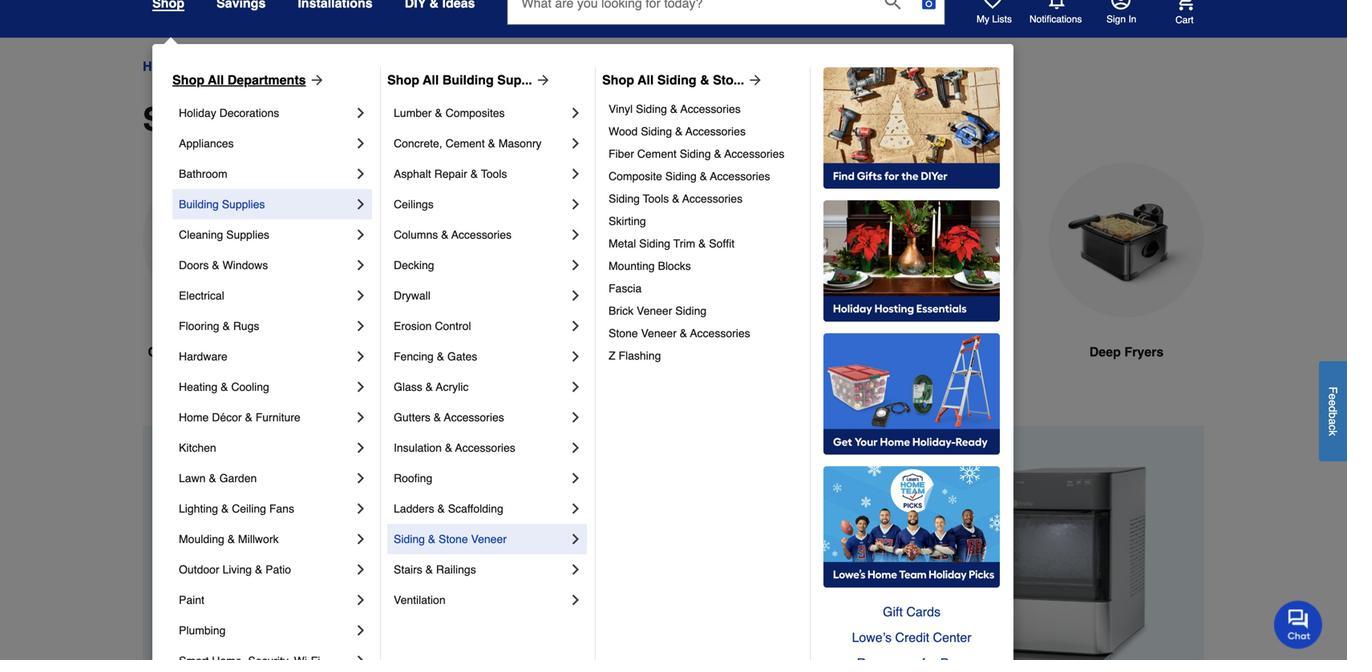 Task type: vqa. For each thing, say whether or not it's contained in the screenshot.
shop All Building Sup...'s Shop
yes



Task type: describe. For each thing, give the bounding box(es) containing it.
1 horizontal spatial small
[[275, 59, 307, 74]]

my lists link
[[977, 0, 1012, 26]]

0 vertical spatial small appliances
[[275, 59, 373, 74]]

shop for shop all siding & sto...
[[602, 73, 634, 87]]

composite siding & accessories
[[609, 170, 770, 183]]

& right trim at the top of page
[[699, 237, 706, 250]]

a
[[1327, 419, 1340, 425]]

outdoor living & patio
[[179, 564, 291, 577]]

gates
[[447, 350, 477, 363]]

shop all departments link
[[172, 71, 325, 90]]

2 e from the top
[[1327, 400, 1340, 406]]

masonry
[[499, 137, 542, 150]]

& right doors
[[212, 259, 219, 272]]

& left millwork
[[228, 533, 235, 546]]

lowe's home improvement lists image
[[983, 0, 1002, 10]]

2 vertical spatial veneer
[[471, 533, 507, 546]]

drywall
[[394, 289, 431, 302]]

sup...
[[497, 73, 532, 87]]

chevron right image for ceilings
[[568, 196, 584, 213]]

1 vertical spatial stone
[[439, 533, 468, 546]]

glass
[[394, 381, 422, 394]]

asphalt repair & tools link
[[394, 159, 568, 189]]

chevron right image for bathroom
[[353, 166, 369, 182]]

& left ceiling
[[221, 503, 229, 516]]

siding tools & accessories link
[[609, 188, 799, 210]]

home décor & furniture link
[[179, 403, 353, 433]]

repair
[[434, 168, 467, 180]]

asphalt
[[394, 168, 431, 180]]

accessories up the composite siding & accessories link
[[724, 148, 785, 160]]

lighting
[[179, 503, 218, 516]]

scaffolding
[[448, 503, 503, 516]]

accessories up the z flashing "link"
[[690, 327, 750, 340]]

shop all siding & sto... link
[[602, 71, 764, 90]]

chevron right image for erosion control
[[568, 318, 584, 334]]

1 horizontal spatial building
[[442, 73, 494, 87]]

portable
[[342, 345, 393, 360]]

insulation
[[394, 442, 442, 455]]

furniture
[[256, 411, 300, 424]]

siding up composite siding & accessories
[[680, 148, 711, 160]]

brick veneer siding
[[609, 305, 707, 318]]

kitchen
[[179, 442, 216, 455]]

chevron right image for columns & accessories
[[568, 227, 584, 243]]

mounting blocks
[[609, 260, 691, 273]]

lowe's home improvement account image
[[1111, 0, 1131, 10]]

holiday decorations link
[[179, 98, 353, 128]]

& right lumber
[[435, 107, 442, 119]]

cleaning supplies
[[179, 229, 269, 241]]

search image
[[885, 0, 901, 10]]

acrylic
[[436, 381, 469, 394]]

siding up skirting
[[609, 192, 640, 205]]

chevron right image for outdoor living & patio
[[353, 562, 369, 578]]

trim
[[673, 237, 695, 250]]

fiber
[[609, 148, 634, 160]]

chevron right image for lawn & garden
[[353, 471, 369, 487]]

chevron right image for doors & windows
[[353, 257, 369, 273]]

windows
[[223, 259, 268, 272]]

moulding & millwork
[[179, 533, 279, 546]]

siding & stone veneer link
[[394, 524, 568, 555]]

lumber & composites link
[[394, 98, 568, 128]]

all for siding
[[638, 73, 654, 87]]

chevron right image for lighting & ceiling fans
[[353, 501, 369, 517]]

outdoor
[[179, 564, 219, 577]]

all for building
[[423, 73, 439, 87]]

glass & acrylic link
[[394, 372, 568, 403]]

chevron right image for decking
[[568, 257, 584, 273]]

moulding & millwork link
[[179, 524, 353, 555]]

chevron right image for fencing & gates
[[568, 349, 584, 365]]

accessories up the roofing link
[[455, 442, 515, 455]]

moulding
[[179, 533, 224, 546]]

find gifts for the diyer. image
[[824, 67, 1000, 189]]

b
[[1327, 413, 1340, 419]]

& up stairs & railings
[[428, 533, 436, 546]]

chevron right image for gutters & accessories
[[568, 410, 584, 426]]

vinyl siding & accessories link
[[609, 98, 799, 120]]

blenders link
[[868, 163, 1023, 401]]

Search Query text field
[[508, 0, 872, 24]]

insulation & accessories link
[[394, 433, 568, 464]]

siding up stairs
[[394, 533, 425, 546]]

fiber cement siding & accessories link
[[609, 143, 799, 165]]

veneer for stone
[[641, 327, 677, 340]]

& left masonry
[[488, 137, 495, 150]]

skirting
[[609, 215, 646, 228]]

arrow right image
[[306, 72, 325, 88]]

chevron right image for plumbing
[[353, 623, 369, 639]]

advertisement region
[[143, 426, 1205, 661]]

flooring & rugs link
[[179, 311, 353, 342]]

drywall link
[[394, 281, 568, 311]]

all for departments
[[208, 73, 224, 87]]

veneer for brick
[[637, 305, 672, 318]]

blocks
[[658, 260, 691, 273]]

& down composite siding & accessories
[[672, 192, 680, 205]]

siding tools & accessories
[[609, 192, 743, 205]]

heating
[[179, 381, 218, 394]]

& left rugs
[[223, 320, 230, 333]]

& left cooling
[[221, 381, 228, 394]]

chevron right image for ventilation
[[568, 593, 584, 609]]

& right décor
[[245, 411, 252, 424]]

metal siding trim & soffit link
[[609, 233, 799, 255]]

1 horizontal spatial stone
[[609, 327, 638, 340]]

columns & accessories
[[394, 229, 512, 241]]

erosion control
[[394, 320, 471, 333]]

garden
[[219, 472, 257, 485]]

a stainless steel toaster oven. image
[[505, 163, 661, 318]]

arrow right image for shop all building sup...
[[532, 72, 552, 88]]

millwork
[[238, 533, 279, 546]]

siding up mounting blocks
[[639, 237, 670, 250]]

shop all building sup... link
[[387, 71, 552, 90]]

fryers
[[1125, 345, 1164, 360]]

appliances down arrow right icon
[[237, 101, 407, 138]]

d
[[1327, 406, 1340, 413]]

gift cards
[[883, 605, 941, 620]]

vinyl siding & accessories
[[609, 103, 741, 115]]

& left 'sto...'
[[700, 73, 709, 87]]

cart button
[[1153, 0, 1195, 26]]

get your home holiday-ready. image
[[824, 334, 1000, 455]]

0 vertical spatial appliances link
[[192, 57, 261, 76]]

z
[[609, 350, 616, 362]]

decorations
[[219, 107, 279, 119]]

patio
[[266, 564, 291, 577]]

gutters & accessories link
[[394, 403, 568, 433]]

& down brick veneer siding link
[[680, 327, 687, 340]]

accessories down fiber cement siding & accessories link
[[710, 170, 770, 183]]

concrete, cement & masonry
[[394, 137, 542, 150]]

lowe's home team holiday picks. image
[[824, 467, 1000, 589]]

holiday hosting essentials. image
[[824, 200, 1000, 322]]

decking link
[[394, 250, 568, 281]]

shop all departments
[[172, 73, 306, 87]]

bathroom
[[179, 168, 228, 180]]

columns
[[394, 229, 438, 241]]

wood siding & accessories
[[609, 125, 746, 138]]

c
[[1327, 425, 1340, 431]]

décor
[[212, 411, 242, 424]]

brick veneer siding link
[[609, 300, 799, 322]]

& right the lawn
[[209, 472, 216, 485]]

stairs & railings link
[[394, 555, 568, 585]]

composite
[[609, 170, 662, 183]]

ice
[[396, 345, 414, 360]]

my lists
[[977, 14, 1012, 25]]

& right gutters
[[434, 411, 441, 424]]

z flashing
[[609, 350, 661, 362]]

a gray and stainless steel ninja air fryer. image
[[686, 163, 842, 318]]

& left gates
[[437, 350, 444, 363]]

countertop
[[148, 345, 217, 360]]

supplies for cleaning supplies
[[226, 229, 269, 241]]

chevron right image for cleaning supplies
[[353, 227, 369, 243]]

ovens
[[588, 345, 627, 360]]

chevron right image for paint
[[353, 593, 369, 609]]



Task type: locate. For each thing, give the bounding box(es) containing it.
f e e d b a c k
[[1327, 387, 1340, 436]]

a silver-colored new air portable ice maker. image
[[324, 163, 480, 318]]

tools inside siding tools & accessories link
[[643, 192, 669, 205]]

arrow right image up masonry
[[532, 72, 552, 88]]

rugs
[[233, 320, 259, 333]]

building up "cleaning"
[[179, 198, 219, 211]]

& left patio
[[255, 564, 262, 577]]

arrow right image for shop all siding & sto...
[[744, 72, 764, 88]]

None search field
[[507, 0, 945, 40]]

shop for shop all building sup...
[[387, 73, 419, 87]]

shop for shop all departments
[[172, 73, 204, 87]]

z flashing link
[[609, 345, 799, 367]]

ceilings
[[394, 198, 434, 211]]

shop up vinyl
[[602, 73, 634, 87]]

e up b
[[1327, 400, 1340, 406]]

plumbing link
[[179, 616, 353, 646]]

stone up railings
[[439, 533, 468, 546]]

1 arrow right image from the left
[[532, 72, 552, 88]]

mounting
[[609, 260, 655, 273]]

fascia
[[609, 282, 642, 295]]

all up 'holiday decorations'
[[208, 73, 224, 87]]

1 horizontal spatial cement
[[637, 148, 677, 160]]

appliances up 'holiday decorations'
[[192, 59, 261, 74]]

makers
[[418, 345, 462, 360]]

0 vertical spatial building
[[442, 73, 494, 87]]

& up siding tools & accessories link
[[700, 170, 707, 183]]

erosion
[[394, 320, 432, 333]]

f e e d b a c k button
[[1319, 362, 1347, 462]]

chevron right image for insulation & accessories
[[568, 440, 584, 456]]

asphalt repair & tools
[[394, 168, 507, 180]]

lowe's credit center
[[852, 631, 972, 646]]

arrow right image inside shop all siding & sto... link
[[744, 72, 764, 88]]

chevron right image for electrical
[[353, 288, 369, 304]]

shop inside shop all building sup... link
[[387, 73, 419, 87]]

camera image
[[921, 0, 937, 11]]

1 vertical spatial appliances link
[[179, 128, 353, 159]]

cooling
[[231, 381, 269, 394]]

veneer
[[637, 305, 672, 318], [641, 327, 677, 340], [471, 533, 507, 546]]

1 vertical spatial building
[[179, 198, 219, 211]]

chat invite button image
[[1274, 601, 1323, 650]]

supplies up windows
[[226, 229, 269, 241]]

metal siding trim & soffit
[[609, 237, 735, 250]]

railings
[[436, 564, 476, 577]]

chevron right image for concrete, cement & masonry
[[568, 136, 584, 152]]

tools down composite
[[643, 192, 669, 205]]

wood
[[609, 125, 638, 138]]

accessories up wood siding & accessories link
[[681, 103, 741, 115]]

sign in button
[[1107, 0, 1137, 26]]

vinyl
[[609, 103, 633, 115]]

chevron right image for roofing
[[568, 471, 584, 487]]

chevron right image for moulding & millwork
[[353, 532, 369, 548]]

0 vertical spatial home
[[143, 59, 178, 74]]

appliances link up 'holiday decorations'
[[192, 57, 261, 76]]

outdoor living & patio link
[[179, 555, 353, 585]]

home for home
[[143, 59, 178, 74]]

chevron right image for flooring & rugs
[[353, 318, 369, 334]]

ceiling
[[232, 503, 266, 516]]

1 vertical spatial small appliances
[[143, 101, 407, 138]]

glass & acrylic
[[394, 381, 469, 394]]

fiber cement siding & accessories
[[609, 148, 785, 160]]

fans
[[269, 503, 294, 516]]

insulation & accessories
[[394, 442, 515, 455]]

shop
[[172, 73, 204, 87], [387, 73, 419, 87], [602, 73, 634, 87]]

e
[[1327, 394, 1340, 400], [1327, 400, 1340, 406]]

shop up the holiday at the top left
[[172, 73, 204, 87]]

2 horizontal spatial all
[[638, 73, 654, 87]]

0 horizontal spatial stone
[[439, 533, 468, 546]]

0 horizontal spatial shop
[[172, 73, 204, 87]]

small up bathroom
[[143, 101, 228, 138]]

1 shop from the left
[[172, 73, 204, 87]]

2 arrow right image from the left
[[744, 72, 764, 88]]

& right glass
[[426, 381, 433, 394]]

1 e from the top
[[1327, 394, 1340, 400]]

all up lumber
[[423, 73, 439, 87]]

& down gutters & accessories on the bottom left of page
[[445, 442, 452, 455]]

& right stairs
[[426, 564, 433, 577]]

toaster ovens
[[539, 345, 627, 360]]

1 vertical spatial home
[[179, 411, 209, 424]]

& down vinyl siding & accessories
[[675, 125, 683, 138]]

chevron right image for siding & stone veneer
[[568, 532, 584, 548]]

chevron right image for lumber & composites
[[568, 105, 584, 121]]

portable ice makers
[[342, 345, 462, 360]]

small up holiday decorations 'link'
[[275, 59, 307, 74]]

accessories down glass & acrylic link
[[444, 411, 504, 424]]

3 all from the left
[[638, 73, 654, 87]]

2 all from the left
[[423, 73, 439, 87]]

0 vertical spatial supplies
[[222, 198, 265, 211]]

fascia link
[[609, 277, 799, 300]]

hardware
[[179, 350, 228, 363]]

shop all siding & sto...
[[602, 73, 744, 87]]

appliances up bathroom
[[179, 137, 234, 150]]

composites
[[446, 107, 505, 119]]

0 horizontal spatial home
[[143, 59, 178, 74]]

skirting link
[[609, 210, 799, 233]]

a black and stainless steel countertop microwave. image
[[143, 163, 298, 318]]

accessories down the composite siding & accessories link
[[682, 192, 743, 205]]

small appliances
[[275, 59, 373, 74], [143, 101, 407, 138]]

0 vertical spatial small
[[275, 59, 307, 74]]

gutters & accessories
[[394, 411, 504, 424]]

& right columns
[[441, 229, 449, 241]]

fencing & gates link
[[394, 342, 568, 372]]

stone veneer & accessories link
[[609, 322, 799, 345]]

stone down brick
[[609, 327, 638, 340]]

0 horizontal spatial tools
[[481, 168, 507, 180]]

home for home décor & furniture
[[179, 411, 209, 424]]

& up wood siding & accessories
[[670, 103, 678, 115]]

fencing
[[394, 350, 434, 363]]

chevron right image for holiday decorations
[[353, 105, 369, 121]]

gift cards link
[[824, 600, 1000, 626]]

chevron right image for drywall
[[568, 288, 584, 304]]

hardware link
[[179, 342, 353, 372]]

lowe's home improvement notification center image
[[1047, 0, 1067, 10]]

home décor & furniture
[[179, 411, 300, 424]]

holiday decorations
[[179, 107, 279, 119]]

living
[[223, 564, 252, 577]]

control
[[435, 320, 471, 333]]

chevron right image for hardware
[[353, 349, 369, 365]]

1 horizontal spatial home
[[179, 411, 209, 424]]

0 vertical spatial stone
[[609, 327, 638, 340]]

small appliances down departments
[[143, 101, 407, 138]]

shop inside shop all siding & sto... link
[[602, 73, 634, 87]]

sto...
[[713, 73, 744, 87]]

doors & windows link
[[179, 250, 353, 281]]

0 vertical spatial tools
[[481, 168, 507, 180]]

roofing
[[394, 472, 432, 485]]

0 horizontal spatial arrow right image
[[532, 72, 552, 88]]

1 horizontal spatial arrow right image
[[744, 72, 764, 88]]

chevron right image for appliances
[[353, 136, 369, 152]]

chevron right image
[[353, 105, 369, 121], [568, 105, 584, 121], [568, 227, 584, 243], [353, 288, 369, 304], [353, 318, 369, 334], [568, 379, 584, 395], [353, 440, 369, 456], [568, 440, 584, 456], [353, 562, 369, 578], [568, 593, 584, 609], [353, 623, 369, 639], [353, 654, 369, 661]]

2 horizontal spatial shop
[[602, 73, 634, 87]]

shop all building sup...
[[387, 73, 532, 87]]

0 horizontal spatial small
[[143, 101, 228, 138]]

small appliances up holiday decorations 'link'
[[275, 59, 373, 74]]

lists
[[992, 14, 1012, 25]]

& right the repair
[[471, 168, 478, 180]]

0 horizontal spatial all
[[208, 73, 224, 87]]

stairs & railings
[[394, 564, 476, 577]]

chevron right image for asphalt repair & tools
[[568, 166, 584, 182]]

0 horizontal spatial cement
[[446, 137, 485, 150]]

chevron right image
[[353, 136, 369, 152], [568, 136, 584, 152], [353, 166, 369, 182], [568, 166, 584, 182], [353, 196, 369, 213], [568, 196, 584, 213], [353, 227, 369, 243], [353, 257, 369, 273], [568, 257, 584, 273], [568, 288, 584, 304], [568, 318, 584, 334], [353, 349, 369, 365], [568, 349, 584, 365], [353, 379, 369, 395], [353, 410, 369, 426], [568, 410, 584, 426], [353, 471, 369, 487], [568, 471, 584, 487], [353, 501, 369, 517], [568, 501, 584, 517], [353, 532, 369, 548], [568, 532, 584, 548], [568, 562, 584, 578], [353, 593, 369, 609]]

veneer down ladders & scaffolding link
[[471, 533, 507, 546]]

appliances link
[[192, 57, 261, 76], [179, 128, 353, 159]]

shop inside shop all departments link
[[172, 73, 204, 87]]

1 horizontal spatial tools
[[643, 192, 669, 205]]

1 horizontal spatial all
[[423, 73, 439, 87]]

arrow right image inside shop all building sup... link
[[532, 72, 552, 88]]

& up the composite siding & accessories link
[[714, 148, 722, 160]]

home
[[143, 59, 178, 74], [179, 411, 209, 424]]

lowe's
[[852, 631, 892, 646]]

2 shop from the left
[[387, 73, 419, 87]]

1 vertical spatial small
[[143, 101, 228, 138]]

supplies for building supplies
[[222, 198, 265, 211]]

siding up vinyl siding & accessories
[[657, 73, 697, 87]]

accessories up fiber cement siding & accessories link
[[686, 125, 746, 138]]

electrical link
[[179, 281, 353, 311]]

chevron right image for kitchen
[[353, 440, 369, 456]]

0 vertical spatial veneer
[[637, 305, 672, 318]]

tools down 'concrete, cement & masonry' link
[[481, 168, 507, 180]]

appliances link down decorations
[[179, 128, 353, 159]]

departments
[[228, 73, 306, 87]]

flooring
[[179, 320, 219, 333]]

blenders
[[918, 345, 973, 360]]

1 vertical spatial veneer
[[641, 327, 677, 340]]

siding up siding tools & accessories
[[665, 170, 697, 183]]

chevron right image for building supplies
[[353, 196, 369, 213]]

all up vinyl siding & accessories
[[638, 73, 654, 87]]

siding up stone veneer & accessories
[[675, 305, 707, 318]]

tools inside asphalt repair & tools link
[[481, 168, 507, 180]]

gutters
[[394, 411, 431, 424]]

a chefman stainless steel deep fryer. image
[[1049, 163, 1205, 318]]

accessories down ceilings link
[[451, 229, 512, 241]]

arrow right image up vinyl siding & accessories link
[[744, 72, 764, 88]]

siding right vinyl
[[636, 103, 667, 115]]

0 horizontal spatial building
[[179, 198, 219, 211]]

veneer down "brick veneer siding"
[[641, 327, 677, 340]]

chevron right image for glass & acrylic
[[568, 379, 584, 395]]

chevron right image for home décor & furniture
[[353, 410, 369, 426]]

& right ladders
[[437, 503, 445, 516]]

chevron right image for stairs & railings
[[568, 562, 584, 578]]

lumber
[[394, 107, 432, 119]]

mounting blocks link
[[609, 255, 799, 277]]

appliances right departments
[[310, 59, 373, 74]]

concrete, cement & masonry link
[[394, 128, 568, 159]]

siding & stone veneer
[[394, 533, 507, 546]]

appliances
[[192, 59, 261, 74], [310, 59, 373, 74], [237, 101, 407, 138], [179, 137, 234, 150]]

veneer right brick
[[637, 305, 672, 318]]

shop up lumber
[[387, 73, 419, 87]]

deep fryers link
[[1049, 163, 1205, 401]]

lawn & garden link
[[179, 464, 353, 494]]

kitchen link
[[179, 433, 353, 464]]

in
[[1129, 14, 1137, 25]]

siding down vinyl siding & accessories
[[641, 125, 672, 138]]

3 shop from the left
[[602, 73, 634, 87]]

supplies up cleaning supplies
[[222, 198, 265, 211]]

cement down composites
[[446, 137, 485, 150]]

home inside home décor & furniture link
[[179, 411, 209, 424]]

lowe's home improvement cart image
[[1176, 0, 1195, 10]]

deep fryers
[[1090, 345, 1164, 360]]

a gray ninja blender. image
[[868, 163, 1023, 318]]

chevron right image for ladders & scaffolding
[[568, 501, 584, 517]]

1 horizontal spatial shop
[[387, 73, 419, 87]]

chevron right image for heating & cooling
[[353, 379, 369, 395]]

building up composites
[[442, 73, 494, 87]]

e up d
[[1327, 394, 1340, 400]]

arrow right image
[[532, 72, 552, 88], [744, 72, 764, 88]]

doors
[[179, 259, 209, 272]]

sign
[[1107, 14, 1126, 25]]

1 all from the left
[[208, 73, 224, 87]]

cement down wood siding & accessories
[[637, 148, 677, 160]]

concrete,
[[394, 137, 442, 150]]

1 vertical spatial tools
[[643, 192, 669, 205]]

1 vertical spatial supplies
[[226, 229, 269, 241]]

lowe's credit center link
[[824, 626, 1000, 651]]

home link
[[143, 57, 178, 76]]

plumbing
[[179, 625, 226, 638]]

cement for fiber
[[637, 148, 677, 160]]

cement for concrete,
[[446, 137, 485, 150]]

holiday
[[179, 107, 216, 119]]



